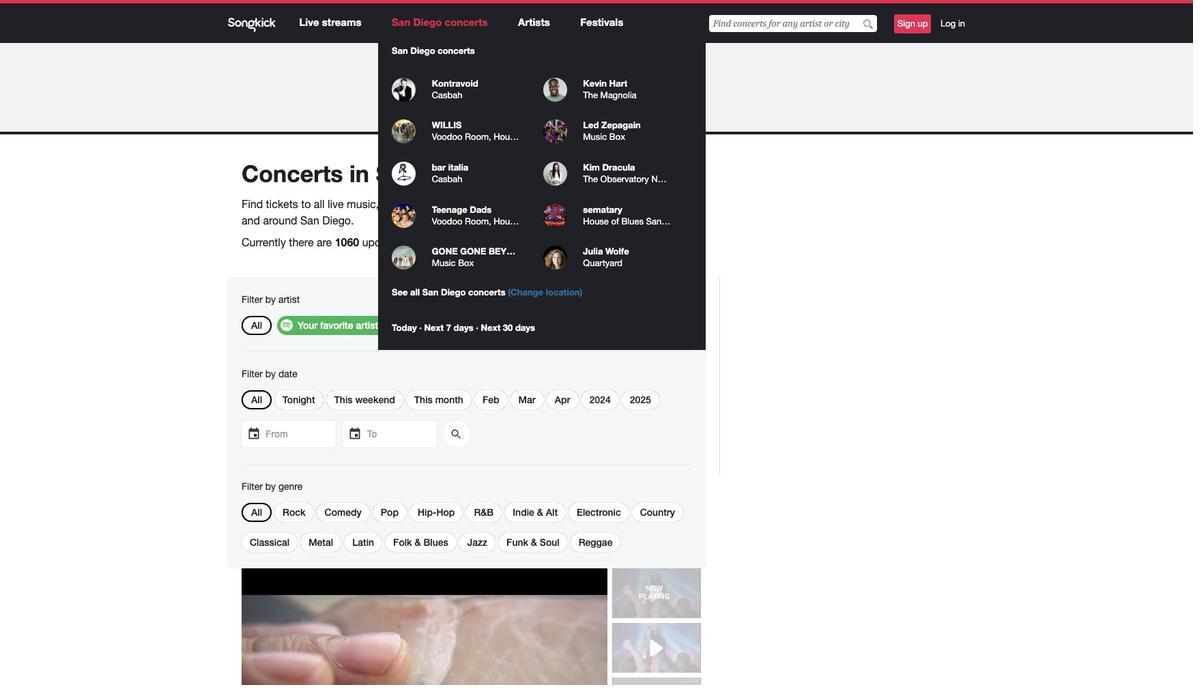 Task type: locate. For each thing, give the bounding box(es) containing it.
house left led zepagain live icon
[[494, 132, 519, 142]]

san right see
[[422, 287, 439, 298]]

concerts,
[[382, 198, 428, 210]]

filter left date at the bottom of page
[[242, 369, 263, 380]]

... image
[[245, 427, 259, 440]]

all link down filter by artist
[[251, 320, 262, 331]]

0 vertical spatial san diego concerts link
[[392, 16, 488, 28]]

all link down filter by genre
[[251, 507, 262, 518]]

diego down park
[[664, 216, 687, 226]]

0 horizontal spatial all
[[314, 198, 325, 210]]

currently
[[242, 236, 286, 249]]

all for rock
[[251, 507, 262, 518]]

2 all link from the top
[[251, 394, 262, 406]]

2 all from the top
[[251, 394, 262, 406]]

2 by from the top
[[265, 369, 276, 380]]

1 vertical spatial all
[[410, 287, 420, 298]]

gone left beyond
[[460, 246, 486, 257]]

& left soul
[[531, 537, 537, 548]]

1 casbah from the top
[[432, 90, 463, 100]]

1 horizontal spatial gone
[[460, 246, 486, 257]]

1 vertical spatial box
[[458, 258, 474, 269]]

diego up the kontravoid
[[413, 16, 442, 28]]

of down sematary
[[611, 216, 619, 226]]

log
[[941, 18, 956, 29]]

1 gone from the left
[[432, 246, 458, 257]]

feb
[[483, 394, 499, 406]]

all right to
[[314, 198, 325, 210]]

san down north
[[646, 216, 662, 226]]

to
[[301, 198, 311, 210]]

the down kevin
[[583, 90, 598, 100]]

1 vertical spatial room,
[[465, 216, 491, 226]]

house down sematary
[[583, 216, 609, 226]]

1 horizontal spatial in
[[547, 198, 556, 210]]

comedy
[[325, 507, 362, 518]]

willis
[[432, 120, 462, 131]]

0 horizontal spatial box
[[458, 258, 474, 269]]

2 room, from the top
[[465, 216, 491, 226]]

by left 'genre'
[[265, 481, 276, 492]]

this left 'weekend'
[[334, 394, 353, 406]]

in up music,
[[350, 160, 369, 187]]

reggae link
[[579, 537, 613, 548]]

folk & blues
[[393, 537, 448, 548]]

willis live image
[[392, 120, 416, 144]]

3 all from the top
[[251, 507, 262, 518]]

led
[[583, 120, 599, 131]]

1 vertical spatial by
[[265, 369, 276, 380]]

1 horizontal spatial box
[[610, 132, 625, 142]]

voodoo down teenage
[[432, 216, 463, 226]]

· right the 7
[[476, 322, 479, 333]]

1 all from the top
[[251, 320, 262, 331]]

blues inside the 'willis voodoo room, house of blues'
[[532, 132, 554, 142]]

observatory
[[601, 174, 649, 184]]

music down led
[[583, 132, 607, 142]]

2 vertical spatial in
[[547, 198, 556, 210]]

· right the today
[[419, 322, 422, 333]]

filter left "artist"
[[242, 294, 263, 305]]

this weekend link
[[334, 394, 395, 406]]

all link for rock
[[251, 507, 262, 518]]

0 vertical spatial casbah
[[432, 90, 463, 100]]

2 vertical spatial all
[[251, 507, 262, 518]]

indie
[[513, 507, 535, 518]]

2 the from the top
[[583, 174, 598, 184]]

of down festivals
[[522, 216, 530, 226]]

pop link
[[381, 507, 399, 518]]

1 horizontal spatial music
[[583, 132, 607, 142]]

voodoo down willis
[[432, 132, 463, 142]]

2 san diego concerts from the top
[[392, 45, 475, 56]]

all link down filter by date
[[251, 394, 262, 406]]

by
[[265, 294, 276, 305], [265, 369, 276, 380], [265, 481, 276, 492]]

san
[[392, 16, 411, 28], [392, 45, 408, 56], [376, 160, 418, 187], [300, 214, 319, 227], [646, 216, 662, 226], [422, 287, 439, 298]]

all inside find tickets to all live music, concerts, tour dates and festivals in and around san diego.
[[314, 198, 325, 210]]

house
[[494, 132, 519, 142], [494, 216, 519, 226], [583, 216, 609, 226]]

0 vertical spatial room,
[[465, 132, 491, 142]]

0 vertical spatial all
[[251, 320, 262, 331]]

san inside san diego concerts link
[[392, 45, 408, 56]]

san inside 'sematary house of blues san diego'
[[646, 216, 662, 226]]

box inside gone gone beyond music box
[[458, 258, 474, 269]]

casbah down 'bar' on the top left of page
[[432, 174, 463, 184]]

& left alt
[[537, 507, 543, 518]]

funk
[[507, 537, 528, 548]]

filter left 'genre'
[[242, 481, 263, 492]]

voodoo
[[432, 132, 463, 142], [432, 216, 463, 226]]

artists
[[356, 320, 383, 331]]

metal
[[309, 537, 333, 548]]

and right dates
[[483, 198, 502, 210]]

0 horizontal spatial days
[[454, 322, 474, 333]]

1 vertical spatial the
[[583, 174, 598, 184]]

this for this month
[[414, 394, 433, 406]]

7
[[446, 322, 451, 333]]

0 vertical spatial box
[[610, 132, 625, 142]]

2 gone from the left
[[460, 246, 486, 257]]

2025 link
[[630, 394, 651, 406]]

1 vertical spatial all link
[[251, 394, 262, 406]]

house down festivals
[[494, 216, 519, 226]]

room, up italia
[[465, 132, 491, 142]]

1 vertical spatial voodoo
[[432, 216, 463, 226]]

blues down festivals
[[532, 216, 554, 226]]

2 casbah from the top
[[432, 174, 463, 184]]

1 vertical spatial filter
[[242, 369, 263, 380]]

festivals link
[[580, 16, 624, 28]]

1 horizontal spatial this
[[414, 394, 433, 406]]

1 horizontal spatial ·
[[476, 322, 479, 333]]

led zepagain live image
[[543, 120, 567, 144]]

jazz
[[468, 537, 488, 548]]

2 horizontal spatial in
[[959, 18, 965, 29]]

latin
[[352, 537, 374, 548]]

0 horizontal spatial in
[[350, 160, 369, 187]]

the inside kevin hart the magnolia
[[583, 90, 598, 100]]

by left "artist"
[[265, 294, 276, 305]]

hip-hop link
[[418, 507, 455, 518]]

classical link
[[250, 537, 290, 548]]

of inside 'sematary house of blues san diego'
[[611, 216, 619, 226]]

next left the 7
[[424, 322, 444, 333]]

filter for tonight
[[242, 369, 263, 380]]

sign up link
[[894, 14, 932, 33]]

log in
[[941, 18, 965, 29]]

2024 link
[[590, 394, 611, 406]]

1 voodoo from the top
[[432, 132, 463, 142]]

0 horizontal spatial gone
[[432, 246, 458, 257]]

0 vertical spatial the
[[583, 90, 598, 100]]

blues up 'kim dracula live' image
[[532, 132, 554, 142]]

voodoo inside the 'willis voodoo room, house of blues'
[[432, 132, 463, 142]]

and down find
[[242, 214, 260, 227]]

music
[[583, 132, 607, 142], [432, 258, 456, 269]]

2 voodoo from the top
[[432, 216, 463, 226]]

0 horizontal spatial next
[[424, 322, 444, 333]]

indie & alt
[[513, 507, 558, 518]]

diego
[[413, 16, 442, 28], [411, 45, 435, 56], [424, 160, 489, 187], [664, 216, 687, 226], [441, 287, 466, 298]]

days right 30
[[515, 322, 535, 333]]

park
[[676, 174, 694, 184]]

gone right gone gone beyond live icon
[[432, 246, 458, 257]]

live
[[299, 16, 319, 28]]

2 days from the left
[[515, 322, 535, 333]]

room, down dads
[[465, 216, 491, 226]]

kevin hart the magnolia
[[583, 78, 637, 100]]

r&b link
[[474, 507, 494, 518]]

30
[[503, 322, 513, 333]]

& right folk
[[415, 537, 421, 548]]

1 vertical spatial san diego concerts
[[392, 45, 475, 56]]

all down filter by genre
[[251, 507, 262, 518]]

0 horizontal spatial ·
[[419, 322, 422, 333]]

1 this from the left
[[334, 394, 353, 406]]

the down kim
[[583, 174, 598, 184]]

in inside find tickets to all live music, concerts, tour dates and festivals in and around san diego.
[[547, 198, 556, 210]]

all down filter by artist
[[251, 320, 262, 331]]

& for soul
[[531, 537, 537, 548]]

metal link
[[309, 537, 333, 548]]

dates
[[453, 198, 480, 210]]

by for tonight
[[265, 369, 276, 380]]

filter
[[242, 294, 263, 305], [242, 369, 263, 380], [242, 481, 263, 492]]

tickets
[[266, 198, 298, 210]]

0 vertical spatial voodoo
[[432, 132, 463, 142]]

1 vertical spatial all
[[251, 394, 262, 406]]

3 all link from the top
[[251, 507, 262, 518]]

of left led zepagain live icon
[[522, 132, 530, 142]]

alt
[[546, 507, 558, 518]]

1 vertical spatial in
[[350, 160, 369, 187]]

1 by from the top
[[265, 294, 276, 305]]

box
[[610, 132, 625, 142], [458, 258, 474, 269]]

latin link
[[352, 537, 374, 548]]

next
[[424, 322, 444, 333], [481, 322, 501, 333]]

2 vertical spatial all link
[[251, 507, 262, 518]]

jazz link
[[468, 537, 488, 548]]

gone
[[432, 246, 458, 257], [460, 246, 486, 257]]

the inside kim dracula the observatory north park
[[583, 174, 598, 184]]

kevin
[[583, 78, 607, 89]]

1 horizontal spatial and
[[483, 198, 502, 210]]

room,
[[465, 132, 491, 142], [465, 216, 491, 226]]

3 by from the top
[[265, 481, 276, 492]]

rock link
[[283, 507, 306, 518]]

days right the 7
[[454, 322, 474, 333]]

bar italia live image
[[392, 162, 416, 186]]

0 horizontal spatial music
[[432, 258, 456, 269]]

2025
[[630, 394, 651, 406]]

reggae
[[579, 537, 613, 548]]

filter by date
[[242, 369, 297, 380]]

this month link
[[414, 394, 464, 406]]

box up see all san diego concerts ( change location )
[[458, 258, 474, 269]]

1 vertical spatial casbah
[[432, 174, 463, 184]]

electronic
[[577, 507, 621, 518]]

0 horizontal spatial this
[[334, 394, 353, 406]]

events.
[[414, 236, 449, 249]]

blues inside 'sematary house of blues san diego'
[[622, 216, 644, 226]]

0 vertical spatial music
[[583, 132, 607, 142]]

1 san diego concerts link from the top
[[392, 16, 488, 28]]

of
[[522, 132, 530, 142], [522, 216, 530, 226], [611, 216, 619, 226]]

1 horizontal spatial next
[[481, 322, 501, 333]]

1 horizontal spatial days
[[515, 322, 535, 333]]

1 vertical spatial san diego concerts link
[[392, 42, 475, 59]]

From text field
[[242, 421, 336, 448]]

teenage dads live image
[[392, 204, 416, 228]]

None submit
[[443, 421, 470, 448]]

0 horizontal spatial and
[[242, 214, 260, 227]]

casbah down the kontravoid
[[432, 90, 463, 100]]

0 vertical spatial filter
[[242, 294, 263, 305]]

diego.
[[322, 214, 354, 227]]

diego up dates
[[424, 160, 489, 187]]

all right see
[[410, 287, 420, 298]]

music down "events."
[[432, 258, 456, 269]]

1 vertical spatial concerts
[[438, 45, 475, 56]]

san down to
[[300, 214, 319, 227]]

feb link
[[483, 394, 499, 406]]

music inside gone gone beyond music box
[[432, 258, 456, 269]]

quartyard
[[583, 258, 623, 269]]

all
[[314, 198, 325, 210], [410, 287, 420, 298]]

2 filter from the top
[[242, 369, 263, 380]]

1 · from the left
[[419, 322, 422, 333]]

in right log
[[959, 18, 965, 29]]

all down filter by date
[[251, 394, 262, 406]]

2 this from the left
[[414, 394, 433, 406]]

julia
[[583, 246, 603, 257]]

by left date at the bottom of page
[[265, 369, 276, 380]]

0 vertical spatial in
[[959, 18, 965, 29]]

3 filter from the top
[[242, 481, 263, 492]]

0 vertical spatial all
[[314, 198, 325, 210]]

blues down sematary
[[622, 216, 644, 226]]

diego up next 7 days · link
[[441, 287, 466, 298]]

& for blues
[[415, 537, 421, 548]]

comedy link
[[325, 507, 362, 518]]

in right festivals
[[547, 198, 556, 210]]

1 vertical spatial music
[[432, 258, 456, 269]]

san inside find tickets to all live music, concerts, tour dates and festivals in and around san diego.
[[300, 214, 319, 227]]

0 vertical spatial all link
[[251, 320, 262, 331]]

0 vertical spatial san diego concerts
[[392, 16, 488, 28]]

days
[[454, 322, 474, 333], [515, 322, 535, 333]]

music inside led zepagain music box
[[583, 132, 607, 142]]

house inside 'teenage dads voodoo room, house of blues'
[[494, 216, 519, 226]]

2 vertical spatial filter
[[242, 481, 263, 492]]

today · link
[[392, 319, 422, 337]]

1 room, from the top
[[465, 132, 491, 142]]

all link for tonight
[[251, 394, 262, 406]]

favorite
[[320, 320, 353, 331]]

this
[[334, 394, 353, 406], [414, 394, 433, 406]]

in for log
[[959, 18, 965, 29]]

next left 30
[[481, 322, 501, 333]]

diego inside 'sematary house of blues san diego'
[[664, 216, 687, 226]]

0 vertical spatial by
[[265, 294, 276, 305]]

this left month
[[414, 394, 433, 406]]

kevin hart live image
[[543, 78, 567, 102]]

box down 'zepagain'
[[610, 132, 625, 142]]

1 the from the top
[[583, 90, 598, 100]]

blues inside 'teenage dads voodoo room, house of blues'
[[532, 216, 554, 226]]

2 vertical spatial by
[[265, 481, 276, 492]]

san up "kontravoid live" icon
[[392, 45, 408, 56]]



Task type: describe. For each thing, give the bounding box(es) containing it.
1 filter from the top
[[242, 294, 263, 305]]

soul
[[540, 537, 560, 548]]

1 all link from the top
[[251, 320, 262, 331]]

hart
[[609, 78, 628, 89]]

the for kim dracula
[[583, 174, 598, 184]]

house inside 'sematary house of blues san diego'
[[583, 216, 609, 226]]

Find concerts for any artist or city search field
[[710, 15, 878, 32]]

diego up "kontravoid live" icon
[[411, 45, 435, 56]]

filter for rock
[[242, 481, 263, 492]]

all for tonight
[[251, 394, 262, 406]]

filter by artist
[[242, 294, 300, 305]]

artists
[[518, 16, 550, 28]]

julia wolfe live image
[[543, 246, 567, 270]]

2024
[[590, 394, 611, 406]]

room, inside 'teenage dads voodoo room, house of blues'
[[465, 216, 491, 226]]

kontravoid casbah
[[432, 78, 478, 100]]

artists link
[[518, 16, 550, 28]]

by for rock
[[265, 481, 276, 492]]

zepagain
[[602, 120, 641, 131]]

this for this weekend
[[334, 394, 353, 406]]

classical
[[250, 537, 290, 548]]

see all san diego concerts ( change location )
[[392, 287, 583, 298]]

your
[[298, 320, 318, 331]]

artist
[[279, 294, 300, 305]]

this month
[[414, 394, 464, 406]]

pop
[[381, 507, 399, 518]]

your favorite artists button
[[277, 316, 394, 335]]

search image
[[864, 19, 874, 29]]

italia
[[448, 162, 469, 173]]

1 san diego concerts from the top
[[392, 16, 488, 28]]

magnolia
[[601, 90, 637, 100]]

1 days from the left
[[454, 322, 474, 333]]

folk & blues link
[[393, 537, 448, 548]]

bar italia casbah
[[432, 162, 469, 184]]

2 · from the left
[[476, 322, 479, 333]]

kim dracula live image
[[543, 162, 567, 186]]

in for concerts
[[350, 160, 369, 187]]

next 30 days link
[[481, 319, 535, 337]]

sign up
[[898, 18, 928, 29]]

indie & alt link
[[513, 507, 558, 518]]

kim
[[583, 162, 600, 173]]

2 next from the left
[[481, 322, 501, 333]]

casbah inside bar italia casbah
[[432, 174, 463, 184]]

country
[[640, 507, 675, 518]]

up
[[918, 18, 928, 29]]

casbah inside kontravoid casbah
[[432, 90, 463, 100]]

festivals
[[505, 198, 544, 210]]

1 horizontal spatial all
[[410, 287, 420, 298]]

teenage dads voodoo room, house of blues
[[432, 204, 554, 226]]

this weekend
[[334, 394, 395, 406]]

today · next 7 days · next 30 days
[[392, 322, 535, 333]]

of inside 'teenage dads voodoo room, house of blues'
[[522, 216, 530, 226]]

genre
[[279, 481, 303, 492]]

live streams
[[299, 16, 362, 28]]

san up concerts,
[[376, 160, 418, 187]]

wolfe
[[606, 246, 629, 257]]

sematary live image
[[543, 204, 567, 228]]

1 next from the left
[[424, 322, 444, 333]]

live streams link
[[299, 16, 362, 28]]

room, inside the 'willis voodoo room, house of blues'
[[465, 132, 491, 142]]

tonight link
[[283, 394, 315, 406]]

willis voodoo room, house of blues
[[432, 120, 554, 142]]

san right 'streams'
[[392, 16, 411, 28]]

blues down hip-hop
[[424, 537, 448, 548]]

funk & soul link
[[507, 537, 560, 548]]

dracula
[[602, 162, 635, 173]]

... image
[[346, 427, 361, 440]]

led zepagain music box
[[583, 120, 641, 142]]

festivals
[[580, 16, 624, 28]]

gone gone beyond live image
[[392, 246, 416, 270]]

change location link
[[511, 284, 580, 301]]

mar
[[519, 394, 536, 406]]

kontravoid live image
[[392, 78, 416, 102]]

2 vertical spatial concerts
[[468, 287, 506, 298]]

box inside led zepagain music box
[[610, 132, 625, 142]]

your favorite artists
[[298, 320, 383, 331]]

find tickets to all live music, concerts, tour dates and festivals in and around san diego.
[[242, 198, 556, 227]]

voodoo inside 'teenage dads voodoo room, house of blues'
[[432, 216, 463, 226]]

hip-hop
[[418, 507, 455, 518]]

electronic link
[[577, 507, 621, 518]]

2 san diego concerts link from the top
[[392, 42, 475, 59]]

& for alt
[[537, 507, 543, 518]]

sematary house of blues san diego
[[583, 204, 687, 226]]

live
[[328, 198, 344, 210]]

r&b
[[474, 507, 494, 518]]

next 7 days · link
[[424, 319, 479, 337]]

1 vertical spatial and
[[242, 214, 260, 227]]

beyond
[[489, 246, 527, 257]]

0 vertical spatial and
[[483, 198, 502, 210]]

sign
[[898, 18, 916, 29]]

concerts inside san diego concerts link
[[438, 45, 475, 56]]

funk & soul
[[507, 537, 560, 548]]

To text field
[[343, 421, 437, 448]]

dads
[[470, 204, 492, 215]]

folk
[[393, 537, 412, 548]]

(
[[508, 287, 511, 298]]

kim dracula the observatory north park
[[583, 162, 694, 184]]

0 vertical spatial concerts
[[445, 16, 488, 28]]

see
[[392, 287, 408, 298]]

hip-
[[418, 507, 437, 518]]

upcoming
[[362, 236, 411, 249]]

julia wolfe quartyard
[[583, 246, 629, 269]]

house inside the 'willis voodoo room, house of blues'
[[494, 132, 519, 142]]

kontravoid
[[432, 78, 478, 89]]

change location
[[511, 287, 580, 298]]

month
[[435, 394, 464, 406]]

north
[[652, 174, 674, 184]]

the for kevin hart
[[583, 90, 598, 100]]

country link
[[640, 507, 675, 518]]

apr link
[[555, 394, 570, 406]]

currently there are 1060 upcoming events.
[[242, 236, 449, 249]]

of inside the 'willis voodoo room, house of blues'
[[522, 132, 530, 142]]

are
[[317, 236, 332, 249]]



Task type: vqa. For each thing, say whether or not it's contained in the screenshot.
16 within the club of tone friday 16 february 2024 2:00 am pst
no



